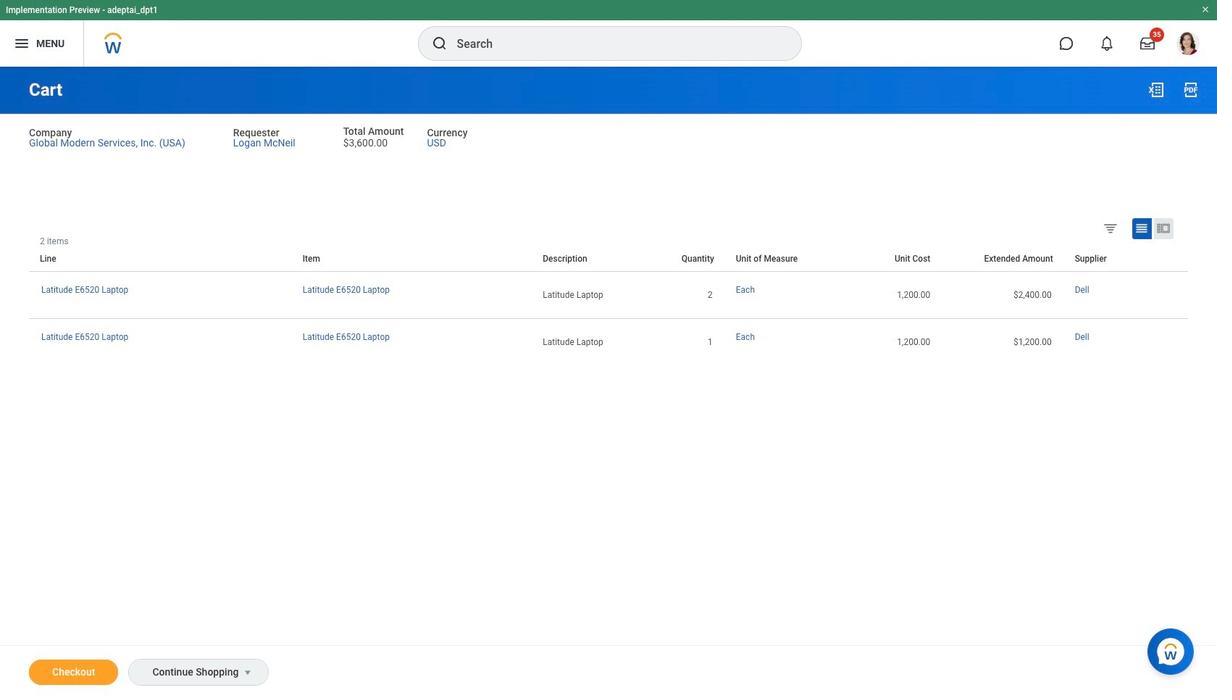 Task type: describe. For each thing, give the bounding box(es) containing it.
notifications large image
[[1100, 36, 1115, 51]]

Toggle to Grid view radio
[[1133, 218, 1153, 239]]

profile logan mcneil image
[[1177, 32, 1200, 58]]

export to excel image
[[1148, 81, 1166, 99]]

justify image
[[13, 35, 30, 52]]

caret down image
[[240, 667, 257, 679]]

toggle to grid view image
[[1135, 221, 1150, 235]]



Task type: locate. For each thing, give the bounding box(es) containing it.
Toggle to List Detail view radio
[[1155, 218, 1174, 239]]

toolbar
[[1178, 236, 1189, 246]]

close environment banner image
[[1202, 5, 1211, 14]]

option group
[[1100, 217, 1185, 242]]

toggle to list detail view image
[[1157, 221, 1171, 235]]

inbox large image
[[1141, 36, 1156, 51]]

main content
[[0, 67, 1218, 698]]

search image
[[431, 35, 448, 52]]

banner
[[0, 0, 1218, 67]]

view printable version (pdf) image
[[1183, 81, 1200, 99]]

Search Workday  search field
[[457, 28, 772, 59]]

select to filter grid data image
[[1103, 220, 1119, 235]]



Task type: vqa. For each thing, say whether or not it's contained in the screenshot.
Toggle to Grid view image
yes



